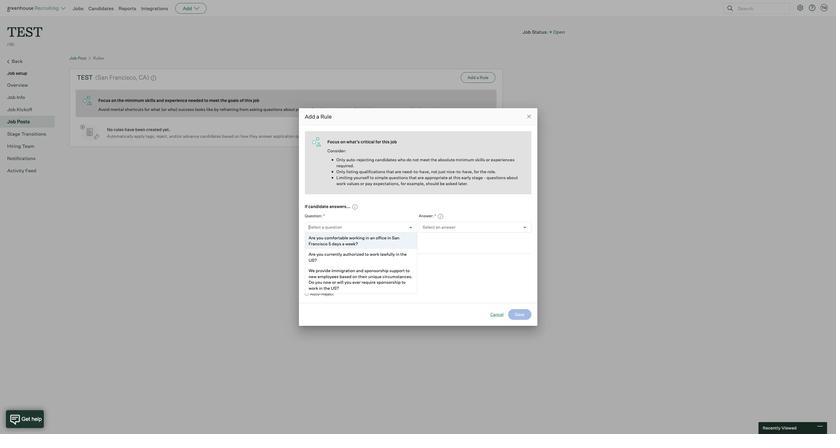 Task type: locate. For each thing, give the bounding box(es) containing it.
1 vertical spatial only
[[337, 169, 346, 174]]

0 vertical spatial about
[[284, 107, 295, 112]]

test for test (19)
[[7, 23, 43, 40]]

apply
[[134, 134, 145, 139]]

skills up what at the left of the page
[[145, 98, 156, 103]]

the right "lawfully"
[[401, 252, 407, 257]]

to up like
[[204, 98, 208, 103]]

are up "francisco"
[[309, 235, 316, 241]]

overview
[[7, 82, 28, 88]]

values
[[347, 181, 360, 186]]

1 vertical spatial skills
[[475, 157, 485, 162]]

questions down the "role."
[[487, 175, 506, 180]]

1 vertical spatial not
[[431, 169, 438, 174]]

you up the ...
[[317, 252, 324, 257]]

* down if candidate answers...
[[323, 213, 325, 218]]

1 horizontal spatial questions
[[389, 175, 408, 180]]

answer inside add a rule dialog
[[442, 225, 456, 230]]

like
[[207, 107, 213, 112]]

then
[[305, 259, 316, 264]]

0 horizontal spatial this
[[245, 98, 252, 103]]

are for are you comfortable working in an office in san francisco 5 days a week?
[[309, 235, 316, 241]]

not right the 'do'
[[413, 157, 419, 162]]

or left personal
[[389, 107, 393, 112]]

0 horizontal spatial work
[[309, 286, 318, 291]]

in left san
[[388, 235, 391, 241]]

a inside button
[[477, 75, 479, 80]]

0 horizontal spatial minimum
[[125, 98, 144, 103]]

sponsorship up unique
[[365, 268, 389, 273]]

0 horizontal spatial about
[[284, 107, 295, 112]]

skills
[[145, 98, 156, 103], [475, 157, 485, 162]]

2 * from the left
[[435, 213, 437, 218]]

5
[[329, 241, 331, 246]]

for left example, at the top of the page
[[401, 181, 406, 186]]

focus up consider:
[[328, 139, 340, 144]]

1 vertical spatial focus
[[328, 139, 340, 144]]

questions down need-
[[389, 175, 408, 180]]

candidates left who
[[375, 157, 397, 162]]

answer:
[[419, 214, 434, 218]]

2 auto- from the top
[[310, 292, 322, 297]]

or inside we provide immigration and sponsorship support to new employees based on their unique circumstances. do you now or will you ever require sponsorship to work in the us?
[[332, 280, 336, 285]]

1 are from the top
[[309, 235, 316, 241]]

only up required.
[[337, 157, 346, 162]]

answer down when multiple answer values are selected, an applicant only needs to match one of them to trigger this condition. icon
[[442, 225, 456, 230]]

0 horizontal spatial an
[[370, 235, 375, 241]]

of
[[240, 98, 244, 103]]

on inside no rules have been created yet. automatically apply tags, reject, and/or advance candidates based on how they answer application questions.
[[235, 134, 240, 139]]

answer right they
[[259, 134, 273, 139]]

2 vertical spatial this
[[454, 175, 461, 180]]

candidates right advance
[[200, 134, 221, 139]]

test up (19)
[[7, 23, 43, 40]]

stage
[[472, 175, 483, 180]]

rule inside dialog
[[321, 113, 332, 120]]

1 select from the left
[[309, 225, 321, 230]]

select down question:
[[309, 225, 321, 230]]

2 horizontal spatial questions
[[487, 175, 506, 180]]

are inside are you comfortable working in an office in san francisco 5 days a week?
[[309, 235, 316, 241]]

* for answer: *
[[435, 213, 437, 218]]

2 have, from the left
[[463, 169, 473, 174]]

1 horizontal spatial rule
[[480, 75, 489, 80]]

Search text field
[[737, 4, 785, 13]]

office
[[376, 235, 387, 241]]

cancel link
[[491, 312, 504, 318]]

0 vertical spatial candidates
[[200, 134, 221, 139]]

1 vertical spatial add a rule
[[305, 113, 332, 120]]

0 horizontal spatial test
[[7, 23, 43, 40]]

0 vertical spatial skills
[[145, 98, 156, 103]]

to down 'qualifications'
[[370, 175, 374, 180]]

job left kickoff
[[7, 106, 16, 112]]

0 horizontal spatial us?
[[309, 258, 317, 263]]

are up then ...
[[309, 252, 316, 257]]

focus up 'avoid'
[[98, 98, 111, 103]]

minimum up early
[[456, 157, 475, 162]]

job right critical
[[391, 139, 397, 144]]

and
[[156, 98, 164, 103], [356, 268, 364, 273]]

on left how
[[235, 134, 240, 139]]

needed
[[188, 98, 203, 103]]

job for job status:
[[523, 29, 531, 35]]

meet right the 'do'
[[420, 157, 430, 162]]

1 horizontal spatial have,
[[463, 169, 473, 174]]

1 horizontal spatial skills
[[475, 157, 485, 162]]

minimum inside only auto-rejecting candidates who do not meet the absolute minimum skills or experiences required. only listing qualifications that are need-to-have, not just nice-to-have, for the role. limiting yourself to simple questions that are appropriate at this early stage - questions about work values or pay expectations, for example, should be asked later.
[[456, 157, 475, 162]]

focus inside add a rule dialog
[[328, 139, 340, 144]]

Tag checkbox
[[305, 268, 309, 272]]

test for test (san francisco, ca)
[[77, 74, 93, 81]]

2 vertical spatial work
[[309, 286, 318, 291]]

work inside are you currently authorized to work lawfully in the us?
[[370, 252, 380, 257]]

and up (or
[[156, 98, 164, 103]]

0 horizontal spatial skills
[[145, 98, 156, 103]]

1 vertical spatial candidates
[[375, 157, 397, 162]]

select
[[309, 225, 321, 230], [423, 225, 435, 230]]

and/or
[[169, 134, 182, 139]]

job up asking
[[253, 98, 260, 103]]

that up simple
[[387, 169, 394, 174]]

td button
[[820, 3, 830, 13]]

focus
[[98, 98, 111, 103], [328, 139, 340, 144]]

work
[[337, 181, 346, 186], [370, 252, 380, 257], [309, 286, 318, 291]]

1 vertical spatial and
[[356, 268, 364, 273]]

based left how
[[222, 134, 234, 139]]

sponsorship down circumstances.
[[377, 280, 401, 285]]

and inside we provide immigration and sponsorship support to new employees based on their unique circumstances. do you now or will you ever require sponsorship to work in the us?
[[356, 268, 364, 273]]

only questions with yes/no, single-select or multi-select answers types will appear. image
[[352, 204, 358, 210]]

on up mental
[[111, 98, 117, 103]]

job setup
[[7, 71, 27, 76]]

0 horizontal spatial add a rule
[[305, 113, 332, 120]]

test left (san at the left of the page
[[77, 74, 93, 81]]

auto-
[[346, 157, 357, 162]]

job left post at left top
[[69, 55, 77, 60]]

the inside are you currently authorized to work lawfully in the us?
[[401, 252, 407, 257]]

the up -
[[480, 169, 487, 174]]

in right working
[[366, 235, 369, 241]]

candidates inside no rules have been created yet. automatically apply tags, reject, and/or advance candidates based on how they answer application questions.
[[200, 134, 221, 139]]

focus on what's critical for this job
[[328, 139, 397, 144]]

for up stage
[[474, 169, 480, 174]]

0 vertical spatial job
[[253, 98, 260, 103]]

meet up "by"
[[209, 98, 220, 103]]

recently
[[763, 426, 781, 431]]

about left personality at the top
[[284, 107, 295, 112]]

job for job post
[[69, 55, 77, 60]]

0 horizontal spatial have,
[[420, 169, 430, 174]]

looks
[[195, 107, 206, 112]]

job kickoff link
[[7, 106, 52, 113]]

1 horizontal spatial us?
[[331, 286, 339, 291]]

1 vertical spatial an
[[370, 235, 375, 241]]

only up limiting
[[337, 169, 346, 174]]

background.
[[412, 107, 437, 112]]

0 horizontal spatial that
[[387, 169, 394, 174]]

the down now on the left bottom
[[324, 286, 330, 291]]

1 horizontal spatial focus
[[328, 139, 340, 144]]

1 horizontal spatial to-
[[457, 169, 463, 174]]

lawfully
[[380, 252, 395, 257]]

work left "lawfully"
[[370, 252, 380, 257]]

0 vertical spatial test
[[7, 23, 43, 40]]

answer inside no rules have been created yet. automatically apply tags, reject, and/or advance candidates based on how they answer application questions.
[[259, 134, 273, 139]]

0 vertical spatial that
[[387, 169, 394, 174]]

1 horizontal spatial job
[[391, 139, 397, 144]]

candidates inside only auto-rejecting candidates who do not meet the absolute minimum skills or experiences required. only listing qualifications that are need-to-have, not just nice-to-have, for the role. limiting yourself to simple questions that are appropriate at this early stage - questions about work values or pay expectations, for example, should be asked later.
[[375, 157, 397, 162]]

add another trigger
[[305, 241, 343, 246]]

job for job posts
[[7, 119, 16, 125]]

0 vertical spatial focus
[[98, 98, 111, 103]]

1 horizontal spatial are
[[418, 175, 424, 180]]

the
[[117, 98, 124, 103], [221, 98, 227, 103], [431, 157, 437, 162], [480, 169, 487, 174], [401, 252, 407, 257], [324, 286, 330, 291]]

this right 'at'
[[454, 175, 461, 180]]

0 horizontal spatial focus
[[98, 98, 111, 103]]

0 vertical spatial not
[[413, 157, 419, 162]]

0 vertical spatial and
[[156, 98, 164, 103]]

job info link
[[7, 94, 52, 101]]

you inside are you currently authorized to work lawfully in the us?
[[317, 252, 324, 257]]

0 vertical spatial add a rule
[[468, 75, 489, 80]]

0 horizontal spatial meet
[[209, 98, 220, 103]]

us?
[[309, 258, 317, 263], [331, 286, 339, 291]]

rules
[[93, 55, 104, 60]]

back link
[[7, 57, 52, 65]]

we provide immigration and sponsorship support to new employees based on their unique circumstances. do you now or will you ever require sponsorship to work in the us?
[[309, 268, 413, 291]]

the left the goals
[[221, 98, 227, 103]]

to right support
[[406, 268, 410, 273]]

0 vertical spatial us?
[[309, 258, 317, 263]]

add a rule
[[468, 75, 489, 80], [305, 113, 332, 120]]

select down answer: *
[[423, 225, 435, 230]]

greenhouse recruiting image
[[7, 5, 61, 12]]

skills inside only auto-rejecting candidates who do not meet the absolute minimum skills or experiences required. only listing qualifications that are need-to-have, not just nice-to-have, for the role. limiting yourself to simple questions that are appropriate at this early stage - questions about work values or pay expectations, for example, should be asked later.
[[475, 157, 485, 162]]

you
[[317, 235, 324, 241], [317, 252, 324, 257], [315, 280, 322, 285], [345, 280, 352, 285]]

1 horizontal spatial this
[[382, 139, 390, 144]]

are you currently authorized to work lawfully in the us?
[[309, 252, 407, 263]]

1 horizontal spatial select
[[423, 225, 435, 230]]

2 horizontal spatial this
[[454, 175, 461, 180]]

auto- down new
[[310, 280, 322, 285]]

* left when multiple answer values are selected, an applicant only needs to match one of them to trigger this condition. icon
[[435, 213, 437, 218]]

add a rule inside add a rule button
[[468, 75, 489, 80]]

an left office at the bottom of the page
[[370, 235, 375, 241]]

this right critical
[[382, 139, 390, 144]]

0 vertical spatial work
[[337, 181, 346, 186]]

asked
[[446, 181, 458, 186]]

advance
[[183, 134, 199, 139]]

qualifications
[[359, 169, 386, 174]]

activity feed
[[7, 168, 36, 173]]

at
[[449, 175, 453, 180]]

test (19)
[[7, 23, 43, 47]]

to right "authorized"
[[365, 252, 369, 257]]

1 vertical spatial meet
[[420, 157, 430, 162]]

questions right asking
[[264, 107, 283, 112]]

in inside are you currently authorized to work lawfully in the us?
[[396, 252, 400, 257]]

to inside are you currently authorized to work lawfully in the us?
[[365, 252, 369, 257]]

0 vertical spatial an
[[436, 225, 441, 230]]

jobs link
[[73, 5, 84, 11]]

1 horizontal spatial based
[[340, 274, 352, 279]]

to
[[204, 98, 208, 103], [370, 175, 374, 180], [365, 252, 369, 257], [406, 268, 410, 273], [402, 280, 406, 285]]

in inside we provide immigration and sponsorship support to new employees based on their unique circumstances. do you now or will you ever require sponsorship to work in the us?
[[319, 286, 323, 291]]

2 are from the top
[[309, 252, 316, 257]]

1 horizontal spatial *
[[435, 213, 437, 218]]

(or
[[161, 107, 167, 112]]

info
[[17, 94, 25, 100]]

comfortable
[[325, 235, 348, 241]]

questions.
[[296, 134, 316, 139]]

you inside are you comfortable working in an office in san francisco 5 days a week?
[[317, 235, 324, 241]]

are left need-
[[395, 169, 402, 174]]

1 horizontal spatial candidates
[[375, 157, 397, 162]]

1 horizontal spatial and
[[356, 268, 364, 273]]

focus for add a rule
[[328, 139, 340, 144]]

minimum up shortcuts
[[125, 98, 144, 103]]

add inside popup button
[[183, 5, 192, 11]]

should
[[426, 181, 439, 186]]

1 only from the top
[[337, 157, 346, 162]]

candidates
[[200, 134, 221, 139], [375, 157, 397, 162]]

1 vertical spatial auto-
[[310, 292, 322, 297]]

days
[[332, 241, 342, 246]]

appropriate
[[425, 175, 448, 180]]

1 vertical spatial answer
[[442, 225, 456, 230]]

job post
[[69, 55, 87, 60]]

in right "lawfully"
[[396, 252, 400, 257]]

have, up early
[[463, 169, 473, 174]]

that up example, at the top of the page
[[409, 175, 417, 180]]

are inside are you currently authorized to work lawfully in the us?
[[309, 252, 316, 257]]

Auto-Reject checkbox
[[305, 292, 309, 296]]

for right critical
[[376, 139, 381, 144]]

you right will
[[345, 280, 352, 285]]

have,
[[420, 169, 430, 174], [463, 169, 473, 174]]

you up the another
[[317, 235, 324, 241]]

us? inside we provide immigration and sponsorship support to new employees based on their unique circumstances. do you now or will you ever require sponsorship to work in the us?
[[331, 286, 339, 291]]

0 horizontal spatial to-
[[414, 169, 420, 174]]

1 horizontal spatial add a rule
[[468, 75, 489, 80]]

2 horizontal spatial work
[[370, 252, 380, 257]]

0 vertical spatial based
[[222, 134, 234, 139]]

or down yourself
[[361, 181, 365, 186]]

skills up stage
[[475, 157, 485, 162]]

are up example, at the top of the page
[[418, 175, 424, 180]]

to- up example, at the top of the page
[[414, 169, 420, 174]]

0 horizontal spatial job
[[253, 98, 260, 103]]

have
[[125, 127, 134, 132]]

0 horizontal spatial answer
[[259, 134, 273, 139]]

1 horizontal spatial not
[[431, 169, 438, 174]]

work inside only auto-rejecting candidates who do not meet the absolute minimum skills or experiences required. only listing qualifications that are need-to-have, not just nice-to-have, for the role. limiting yourself to simple questions that are appropriate at this early stage - questions about work values or pay expectations, for example, should be asked later.
[[337, 181, 346, 186]]

or
[[389, 107, 393, 112], [486, 157, 490, 162], [361, 181, 365, 186], [332, 280, 336, 285]]

activity
[[7, 168, 24, 173]]

based
[[222, 134, 234, 139], [340, 274, 352, 279]]

role.
[[488, 169, 496, 174]]

1 vertical spatial test
[[77, 74, 93, 81]]

0 horizontal spatial candidates
[[200, 134, 221, 139]]

add a rule inside add a rule dialog
[[305, 113, 332, 120]]

job for job setup
[[7, 71, 15, 76]]

are you comfortable working in an office in san francisco 5 days a week?
[[309, 235, 400, 246]]

1 vertical spatial this
[[382, 139, 390, 144]]

not
[[413, 157, 419, 162], [431, 169, 438, 174]]

mental
[[110, 107, 124, 112]]

1 horizontal spatial work
[[337, 181, 346, 186]]

1 vertical spatial rule
[[321, 113, 332, 120]]

have, up appropriate on the top right
[[420, 169, 430, 174]]

an down when multiple answer values are selected, an applicant only needs to match one of them to trigger this condition. icon
[[436, 225, 441, 230]]

0 horizontal spatial based
[[222, 134, 234, 139]]

2 select from the left
[[423, 225, 435, 230]]

0 vertical spatial are
[[309, 235, 316, 241]]

1 horizontal spatial about
[[507, 175, 518, 180]]

us? up tag
[[309, 258, 317, 263]]

or left will
[[332, 280, 336, 285]]

1 horizontal spatial answer
[[442, 225, 456, 230]]

employees
[[318, 274, 339, 279]]

immigration
[[332, 268, 355, 273]]

0 vertical spatial rule
[[480, 75, 489, 80]]

1 vertical spatial about
[[507, 175, 518, 180]]

not up appropriate on the top right
[[431, 169, 438, 174]]

meet
[[209, 98, 220, 103], [420, 157, 430, 162]]

job left status:
[[523, 29, 531, 35]]

*
[[323, 213, 325, 218], [435, 213, 437, 218]]

they
[[249, 134, 258, 139]]

1 vertical spatial that
[[409, 175, 417, 180]]

integrations link
[[141, 5, 168, 11]]

0 vertical spatial answer
[[259, 134, 273, 139]]

only questions with yes/no, single-select or multi-select answers types will appear. element
[[351, 204, 358, 210]]

1 horizontal spatial test
[[77, 74, 93, 81]]

0 horizontal spatial rule
[[321, 113, 332, 120]]

what
[[151, 107, 160, 112]]

auto- right auto-reject option on the left bottom of page
[[310, 292, 322, 297]]

job left setup
[[7, 71, 15, 76]]

work down limiting
[[337, 181, 346, 186]]

0 horizontal spatial select
[[309, 225, 321, 230]]

this right of
[[245, 98, 252, 103]]

on up ever
[[353, 274, 358, 279]]

about down experiences on the right of the page
[[507, 175, 518, 180]]

0 vertical spatial meet
[[209, 98, 220, 103]]

0 horizontal spatial and
[[156, 98, 164, 103]]

1 auto- from the top
[[310, 280, 322, 285]]

status:
[[532, 29, 548, 35]]

job posts
[[7, 119, 30, 125]]

1 horizontal spatial meet
[[420, 157, 430, 162]]

1 vertical spatial work
[[370, 252, 380, 257]]

and up the their
[[356, 268, 364, 273]]

0 vertical spatial only
[[337, 157, 346, 162]]

job left info
[[7, 94, 16, 100]]

candidates
[[88, 5, 114, 11]]

1 * from the left
[[323, 213, 325, 218]]

1 vertical spatial based
[[340, 274, 352, 279]]

based down immigration
[[340, 274, 352, 279]]

in up auto-reject on the bottom left of page
[[319, 286, 323, 291]]

job left posts
[[7, 119, 16, 125]]

0 vertical spatial auto-
[[310, 280, 322, 285]]

1 vertical spatial sponsorship
[[377, 280, 401, 285]]

absolute
[[438, 157, 455, 162]]

francisco
[[309, 241, 328, 246]]

auto- for reject
[[310, 292, 322, 297]]

1 vertical spatial us?
[[331, 286, 339, 291]]

select for select an answer
[[423, 225, 435, 230]]

expectations,
[[374, 181, 400, 186]]

1 horizontal spatial minimum
[[456, 157, 475, 162]]

team
[[22, 143, 34, 149]]

us? inside are you currently authorized to work lawfully in the us?
[[309, 258, 317, 263]]

automatically apply tags, reject, and/or advance candidates based on how they answer application questions. element
[[149, 72, 157, 83]]

1 vertical spatial are
[[418, 175, 424, 180]]

the left absolute
[[431, 157, 437, 162]]

0 horizontal spatial *
[[323, 213, 325, 218]]

add another trigger button
[[305, 239, 343, 249]]

shortcuts
[[125, 107, 144, 112]]

us? down advance
[[331, 286, 339, 291]]

francisco,
[[109, 74, 138, 81]]

work down do
[[309, 286, 318, 291]]

to- up early
[[457, 169, 463, 174]]

0 vertical spatial this
[[245, 98, 252, 103]]

just
[[439, 169, 446, 174]]

select an answer
[[423, 225, 456, 230]]

0 horizontal spatial are
[[395, 169, 402, 174]]



Task type: describe. For each thing, give the bounding box(es) containing it.
the inside we provide immigration and sponsorship support to new employees based on their unique circumstances. do you now or will you ever require sponsorship to work in the us?
[[324, 286, 330, 291]]

answer: *
[[419, 213, 437, 218]]

candidate
[[309, 204, 329, 209]]

yet.
[[163, 127, 170, 132]]

back
[[12, 58, 23, 64]]

td
[[822, 6, 827, 10]]

on inside we provide immigration and sponsorship support to new employees based on their unique circumstances. do you now or will you ever require sponsorship to work in the us?
[[353, 274, 358, 279]]

2 only from the top
[[337, 169, 346, 174]]

working
[[349, 235, 365, 241]]

individual
[[350, 107, 369, 112]]

0 horizontal spatial questions
[[264, 107, 283, 112]]

when multiple answer values are selected, an applicant only needs to match one of them to trigger this condition. element
[[437, 213, 444, 220]]

select a question
[[309, 225, 342, 230]]

be
[[440, 181, 445, 186]]

who
[[398, 157, 406, 162]]

from
[[240, 107, 249, 112]]

how
[[241, 134, 249, 139]]

stage
[[7, 131, 20, 137]]

0 vertical spatial are
[[395, 169, 402, 174]]

meet inside only auto-rejecting candidates who do not meet the absolute minimum skills or experiences required. only listing qualifications that are need-to-have, not just nice-to-have, for the role. limiting yourself to simple questions that are appropriate at this early stage - questions about work values or pay expectations, for example, should be asked later.
[[420, 157, 430, 162]]

currently
[[325, 252, 342, 257]]

rejecting
[[357, 157, 374, 162]]

about inside only auto-rejecting candidates who do not meet the absolute minimum skills or experiences required. only listing qualifications that are need-to-have, not just nice-to-have, for the role. limiting yourself to simple questions that are appropriate at this early stage - questions about work values or pay expectations, for example, should be asked later.
[[507, 175, 518, 180]]

week?
[[346, 241, 358, 246]]

automatically apply tags, reject, and/or advance candidates based on how they answer application questions. image
[[151, 75, 157, 81]]

personality
[[296, 107, 318, 112]]

their
[[358, 274, 368, 279]]

auto- for advance
[[310, 280, 322, 285]]

a inside are you comfortable working in an office in san francisco 5 days a week?
[[342, 241, 345, 246]]

we
[[309, 268, 315, 273]]

focus on the minimum skills and experience needed to meet the goals of this job
[[98, 98, 260, 103]]

require
[[362, 280, 376, 285]]

test (san francisco, ca)
[[77, 74, 149, 81]]

for left what at the left of the page
[[145, 107, 150, 112]]

listing
[[346, 169, 359, 174]]

1 horizontal spatial an
[[436, 225, 441, 230]]

by
[[214, 107, 219, 112]]

reject
[[322, 292, 334, 297]]

an inside are you comfortable working in an office in san francisco 5 days a week?
[[370, 235, 375, 241]]

to down circumstances.
[[402, 280, 406, 285]]

* for question: *
[[323, 213, 325, 218]]

characteristics,
[[319, 107, 349, 112]]

now
[[323, 280, 331, 285]]

notifications link
[[7, 155, 52, 162]]

activity feed link
[[7, 167, 52, 174]]

job info
[[7, 94, 25, 100]]

configure image
[[797, 4, 804, 11]]

required.
[[337, 163, 354, 168]]

no
[[107, 127, 113, 132]]

open
[[554, 29, 566, 35]]

auto-advance
[[310, 280, 339, 285]]

authorized
[[343, 252, 364, 257]]

do
[[309, 280, 314, 285]]

what's
[[347, 139, 360, 144]]

application
[[273, 134, 295, 139]]

job inside add a rule dialog
[[391, 139, 397, 144]]

answers...
[[330, 204, 351, 209]]

1 horizontal spatial that
[[409, 175, 417, 180]]

question:
[[305, 214, 323, 218]]

tags,
[[146, 134, 155, 139]]

nice-
[[447, 169, 457, 174]]

pay
[[365, 181, 373, 186]]

interests,
[[370, 107, 388, 112]]

viewed
[[782, 426, 797, 431]]

been
[[135, 127, 145, 132]]

who)
[[168, 107, 178, 112]]

0 vertical spatial sponsorship
[[365, 268, 389, 273]]

will
[[337, 280, 344, 285]]

job for job kickoff
[[7, 106, 16, 112]]

based inside we provide immigration and sponsorship support to new employees based on their unique circumstances. do you now or will you ever require sponsorship to work in the us?
[[340, 274, 352, 279]]

simple
[[375, 175, 388, 180]]

select for select a question
[[309, 225, 321, 230]]

1 have, from the left
[[420, 169, 430, 174]]

0 vertical spatial minimum
[[125, 98, 144, 103]]

reports link
[[119, 5, 136, 11]]

reports
[[119, 5, 136, 11]]

rule inside button
[[480, 75, 489, 80]]

work inside we provide immigration and sponsorship support to new employees based on their unique circumstances. do you now or will you ever require sponsorship to work in the us?
[[309, 286, 318, 291]]

experiences
[[491, 157, 515, 162]]

when multiple answer values are selected, an applicant only needs to match one of them to trigger this condition. image
[[438, 214, 444, 220]]

2 to- from the left
[[457, 169, 463, 174]]

(san
[[95, 74, 108, 81]]

kickoff
[[17, 106, 32, 112]]

san
[[392, 235, 400, 241]]

if
[[305, 204, 308, 209]]

avoid
[[98, 107, 110, 112]]

you right do
[[315, 280, 322, 285]]

post
[[78, 55, 87, 60]]

question
[[325, 225, 342, 230]]

...
[[316, 259, 320, 264]]

1 to- from the left
[[414, 169, 420, 174]]

experience
[[165, 98, 187, 103]]

are for are you currently authorized to work lawfully in the us?
[[309, 252, 316, 257]]

success
[[178, 107, 194, 112]]

tag
[[310, 268, 318, 273]]

add a rule button
[[461, 72, 496, 83]]

focus for test
[[98, 98, 111, 103]]

job for job info
[[7, 94, 16, 100]]

on left what's
[[341, 139, 346, 144]]

personal
[[394, 107, 411, 112]]

then ...
[[305, 259, 320, 264]]

advance
[[322, 280, 339, 285]]

example,
[[407, 181, 425, 186]]

-
[[484, 175, 486, 180]]

the up mental
[[117, 98, 124, 103]]

no rules have been created yet. automatically apply tags, reject, and/or advance candidates based on how they answer application questions.
[[107, 127, 316, 139]]

0 horizontal spatial not
[[413, 157, 419, 162]]

created
[[146, 127, 162, 132]]

to inside only auto-rejecting candidates who do not meet the absolute minimum skills or experiences required. only listing qualifications that are need-to-have, not just nice-to-have, for the role. limiting yourself to simple questions that are appropriate at this early stage - questions about work values or pay expectations, for example, should be asked later.
[[370, 175, 374, 180]]

or up the "role."
[[486, 157, 490, 162]]

posts
[[17, 119, 30, 125]]

avoid mental shortcuts for what (or who) success looks like by refraining from asking questions about personality characteristics, individual interests, or personal background.
[[98, 107, 437, 112]]

reject,
[[156, 134, 169, 139]]

stage transitions link
[[7, 130, 52, 137]]

unique
[[368, 274, 382, 279]]

add a rule dialog
[[299, 108, 538, 326]]

based inside no rules have been created yet. automatically apply tags, reject, and/or advance candidates based on how they answer application questions.
[[222, 134, 234, 139]]

this inside only auto-rejecting candidates who do not meet the absolute minimum skills or experiences required. only listing qualifications that are need-to-have, not just nice-to-have, for the role. limiting yourself to simple questions that are appropriate at this early stage - questions about work values or pay expectations, for example, should be asked later.
[[454, 175, 461, 180]]

auto-reject
[[310, 292, 334, 297]]

early
[[462, 175, 471, 180]]



Task type: vqa. For each thing, say whether or not it's contained in the screenshot.
the rightmost Add a Rule
yes



